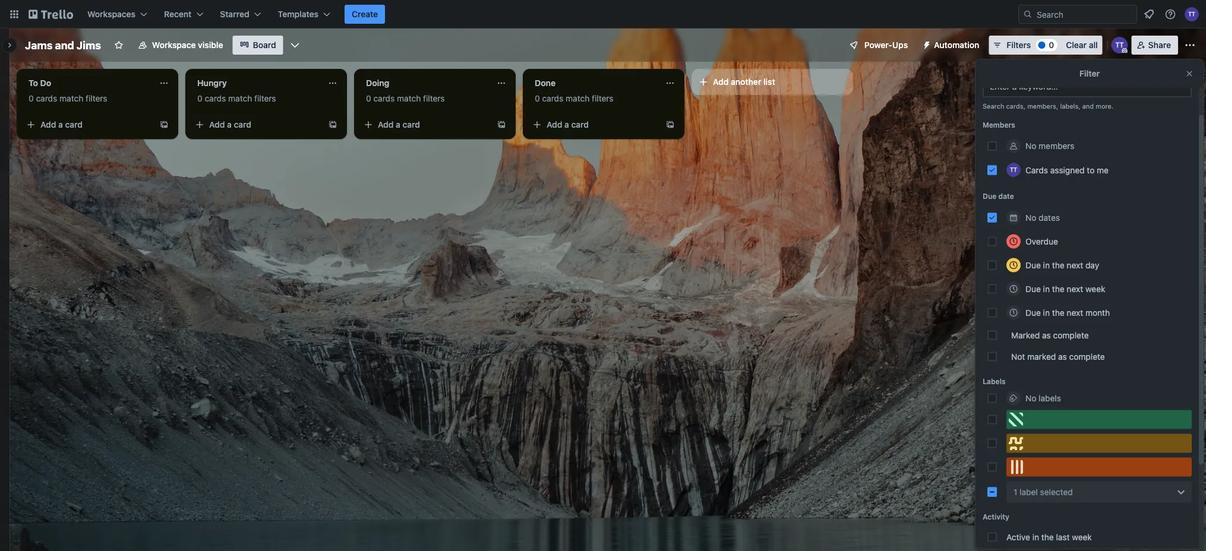 Task type: locate. For each thing, give the bounding box(es) containing it.
0 vertical spatial week
[[1086, 284, 1106, 294]]

2 match from the left
[[228, 94, 252, 103]]

add a card down the hungry at top
[[209, 120, 252, 130]]

1 a from the left
[[58, 120, 63, 130]]

members
[[1039, 141, 1075, 151]]

no left the dates
[[1026, 213, 1037, 222]]

match for done
[[566, 94, 590, 103]]

1 horizontal spatial create from template… image
[[328, 120, 338, 130]]

not marked as complete
[[1012, 352, 1106, 361]]

due down due in the next day
[[1026, 284, 1041, 294]]

2 cards from the left
[[205, 94, 226, 103]]

add
[[713, 77, 729, 87], [40, 120, 56, 130], [209, 120, 225, 130], [378, 120, 394, 130], [547, 120, 563, 130]]

sm image
[[918, 36, 935, 52]]

2 create from template… image from the left
[[328, 120, 338, 130]]

card down doing 'text field'
[[403, 120, 420, 130]]

create
[[352, 9, 378, 19]]

3 a from the left
[[396, 120, 401, 130]]

Board name text field
[[19, 36, 107, 55]]

card for doing
[[403, 120, 420, 130]]

no up cards
[[1026, 141, 1037, 151]]

4 cards from the left
[[542, 94, 564, 103]]

share
[[1149, 40, 1172, 50]]

1 cards from the left
[[36, 94, 57, 103]]

add a card button down doing 'text field'
[[359, 115, 492, 134]]

hungry
[[197, 78, 227, 88]]

2 vertical spatial next
[[1067, 308, 1084, 317]]

filters down done text box
[[592, 94, 614, 103]]

date
[[999, 192, 1015, 200]]

filters for hungry
[[254, 94, 276, 103]]

filters down 'hungry' text box on the top left of page
[[254, 94, 276, 103]]

recent button
[[157, 5, 211, 24]]

1 no from the top
[[1026, 141, 1037, 151]]

clear all button
[[1062, 36, 1103, 55]]

add a card down doing
[[378, 120, 420, 130]]

next left day
[[1067, 260, 1084, 270]]

a down to do text box
[[58, 120, 63, 130]]

filters
[[86, 94, 107, 103], [254, 94, 276, 103], [423, 94, 445, 103], [592, 94, 614, 103]]

complete
[[1054, 330, 1090, 340], [1070, 352, 1106, 361]]

another
[[731, 77, 762, 87]]

1 horizontal spatial terry turtle (terryturtle) image
[[1185, 7, 1200, 21]]

Done text field
[[528, 74, 659, 93]]

1 horizontal spatial as
[[1059, 352, 1068, 361]]

no dates
[[1026, 213, 1061, 222]]

1 vertical spatial next
[[1067, 284, 1084, 294]]

no
[[1026, 141, 1037, 151], [1026, 213, 1037, 222], [1026, 393, 1037, 403]]

4 add a card from the left
[[547, 120, 589, 130]]

filters for doing
[[423, 94, 445, 103]]

workspace visible button
[[131, 36, 230, 55]]

card down to do text box
[[65, 120, 83, 130]]

no for no dates
[[1026, 213, 1037, 222]]

create from template… image for hungry
[[328, 120, 338, 130]]

the up marked as complete
[[1053, 308, 1065, 317]]

0 down done
[[535, 94, 540, 103]]

cards down "do"
[[36, 94, 57, 103]]

primary element
[[0, 0, 1207, 29]]

to do
[[29, 78, 51, 88]]

templates button
[[271, 5, 338, 24]]

create from template… image for done
[[666, 120, 675, 130]]

3 add a card from the left
[[378, 120, 420, 130]]

no labels
[[1026, 393, 1062, 403]]

jims
[[77, 39, 101, 51]]

add inside button
[[713, 77, 729, 87]]

active in the last week
[[1007, 532, 1093, 542]]

0 cards match filters down 'hungry' text box on the top left of page
[[197, 94, 276, 103]]

0 vertical spatial no
[[1026, 141, 1037, 151]]

the up 'due in the next week'
[[1053, 260, 1065, 270]]

1 vertical spatial no
[[1026, 213, 1037, 222]]

in for due in the next month
[[1044, 308, 1050, 317]]

do
[[40, 78, 51, 88]]

2 a from the left
[[227, 120, 232, 130]]

0 cards match filters down done text box
[[535, 94, 614, 103]]

in
[[1044, 260, 1050, 270], [1044, 284, 1050, 294], [1044, 308, 1050, 317], [1033, 532, 1040, 542]]

create from template… image
[[497, 120, 507, 130]]

0 for done
[[535, 94, 540, 103]]

match down done text box
[[566, 94, 590, 103]]

due
[[983, 192, 997, 200], [1026, 260, 1041, 270], [1026, 284, 1041, 294], [1026, 308, 1041, 317]]

0 vertical spatial next
[[1067, 260, 1084, 270]]

0 horizontal spatial create from template… image
[[159, 120, 169, 130]]

a down doing 'text field'
[[396, 120, 401, 130]]

show menu image
[[1185, 39, 1197, 51]]

4 card from the left
[[572, 120, 589, 130]]

1 vertical spatial complete
[[1070, 352, 1106, 361]]

no left labels
[[1026, 393, 1037, 403]]

terry turtle (terryturtle) image left cards
[[1007, 163, 1021, 177]]

add down doing
[[378, 120, 394, 130]]

board
[[253, 40, 276, 50]]

card down 'hungry' text box on the top left of page
[[234, 120, 252, 130]]

cards
[[36, 94, 57, 103], [205, 94, 226, 103], [374, 94, 395, 103], [542, 94, 564, 103]]

0 cards match filters for done
[[535, 94, 614, 103]]

0 down doing
[[366, 94, 371, 103]]

filters for to do
[[86, 94, 107, 103]]

2 add a card button from the left
[[190, 115, 323, 134]]

a
[[58, 120, 63, 130], [227, 120, 232, 130], [396, 120, 401, 130], [565, 120, 569, 130]]

create from template… image
[[159, 120, 169, 130], [328, 120, 338, 130], [666, 120, 675, 130]]

a down 'hungry' text box on the top left of page
[[227, 120, 232, 130]]

close popover image
[[1185, 69, 1195, 78]]

filters for done
[[592, 94, 614, 103]]

cards down the hungry at top
[[205, 94, 226, 103]]

next for week
[[1067, 284, 1084, 294]]

match down doing 'text field'
[[397, 94, 421, 103]]

the for active in the last week
[[1042, 532, 1054, 542]]

automation button
[[918, 36, 987, 55]]

week up month
[[1086, 284, 1106, 294]]

cards for to do
[[36, 94, 57, 103]]

label
[[1020, 487, 1038, 497]]

match for hungry
[[228, 94, 252, 103]]

3 match from the left
[[397, 94, 421, 103]]

match
[[60, 94, 83, 103], [228, 94, 252, 103], [397, 94, 421, 103], [566, 94, 590, 103]]

3 add a card button from the left
[[359, 115, 492, 134]]

add a card button for hungry
[[190, 115, 323, 134]]

0 cards match filters down to do text box
[[29, 94, 107, 103]]

0 vertical spatial terry turtle (terryturtle) image
[[1185, 7, 1200, 21]]

0 down the hungry at top
[[197, 94, 203, 103]]

dates
[[1039, 213, 1061, 222]]

0 cards match filters for doing
[[366, 94, 445, 103]]

add down done
[[547, 120, 563, 130]]

add a card button down done text box
[[528, 115, 661, 134]]

complete down marked as complete
[[1070, 352, 1106, 361]]

2 vertical spatial no
[[1026, 393, 1037, 403]]

1 vertical spatial week
[[1073, 532, 1093, 542]]

the
[[1053, 260, 1065, 270], [1053, 284, 1065, 294], [1053, 308, 1065, 317], [1042, 532, 1054, 542]]

cards down doing
[[374, 94, 395, 103]]

cards for doing
[[374, 94, 395, 103]]

workspaces button
[[80, 5, 155, 24]]

and
[[55, 39, 74, 51], [1083, 102, 1095, 110]]

match down 'hungry' text box on the top left of page
[[228, 94, 252, 103]]

add left another
[[713, 77, 729, 87]]

in down overdue
[[1044, 260, 1050, 270]]

open information menu image
[[1165, 8, 1177, 20]]

week for active in the last week
[[1073, 532, 1093, 542]]

labels
[[1039, 393, 1062, 403]]

2 no from the top
[[1026, 213, 1037, 222]]

next for month
[[1067, 308, 1084, 317]]

the left last
[[1042, 532, 1054, 542]]

0 horizontal spatial terry turtle (terryturtle) image
[[1007, 163, 1021, 177]]

0 cards match filters
[[29, 94, 107, 103], [197, 94, 276, 103], [366, 94, 445, 103], [535, 94, 614, 103]]

0 vertical spatial complete
[[1054, 330, 1090, 340]]

add a card button down to do text box
[[21, 115, 155, 134]]

clear all
[[1067, 40, 1098, 50]]

in for active in the last week
[[1033, 532, 1040, 542]]

2 0 cards match filters from the left
[[197, 94, 276, 103]]

4 match from the left
[[566, 94, 590, 103]]

add a card button for doing
[[359, 115, 492, 134]]

1 0 cards match filters from the left
[[29, 94, 107, 103]]

4 a from the left
[[565, 120, 569, 130]]

due in the next week
[[1026, 284, 1106, 294]]

switch to… image
[[8, 8, 20, 20]]

terry turtle (terryturtle) image
[[1185, 7, 1200, 21], [1007, 163, 1021, 177]]

selected
[[1041, 487, 1074, 497]]

3 cards from the left
[[374, 94, 395, 103]]

next
[[1067, 260, 1084, 270], [1067, 284, 1084, 294], [1067, 308, 1084, 317]]

terry turtle (terryturtle) image right the open information menu image
[[1185, 7, 1200, 21]]

match for to do
[[60, 94, 83, 103]]

add a card down done
[[547, 120, 589, 130]]

3 next from the top
[[1067, 308, 1084, 317]]

1 match from the left
[[60, 94, 83, 103]]

due down overdue
[[1026, 260, 1041, 270]]

add down the hungry at top
[[209, 120, 225, 130]]

1 next from the top
[[1067, 260, 1084, 270]]

week
[[1086, 284, 1106, 294], [1073, 532, 1093, 542]]

due left "date" at the right of the page
[[983, 192, 997, 200]]

add a card button
[[21, 115, 155, 134], [190, 115, 323, 134], [359, 115, 492, 134], [528, 115, 661, 134]]

the down due in the next day
[[1053, 284, 1065, 294]]

in up marked as complete
[[1044, 308, 1050, 317]]

a for doing
[[396, 120, 401, 130]]

card down done text box
[[572, 120, 589, 130]]

add a card for hungry
[[209, 120, 252, 130]]

clear
[[1067, 40, 1087, 50]]

visible
[[198, 40, 223, 50]]

0 notifications image
[[1143, 7, 1157, 21]]

and left 'jims'
[[55, 39, 74, 51]]

next left month
[[1067, 308, 1084, 317]]

workspace
[[152, 40, 196, 50]]

create button
[[345, 5, 385, 24]]

in right active
[[1033, 532, 1040, 542]]

add a card for doing
[[378, 120, 420, 130]]

month
[[1086, 308, 1111, 317]]

assigned
[[1051, 165, 1085, 175]]

week right last
[[1073, 532, 1093, 542]]

the for due in the next day
[[1053, 260, 1065, 270]]

power-
[[865, 40, 893, 50]]

the for due in the next month
[[1053, 308, 1065, 317]]

cards down done
[[542, 94, 564, 103]]

1 vertical spatial and
[[1083, 102, 1095, 110]]

due for due in the next week
[[1026, 284, 1041, 294]]

the for due in the next week
[[1053, 284, 1065, 294]]

terry turtle (terryturtle) image
[[1112, 37, 1129, 54]]

2 card from the left
[[234, 120, 252, 130]]

0 vertical spatial and
[[55, 39, 74, 51]]

in down due in the next day
[[1044, 284, 1050, 294]]

4 filters from the left
[[592, 94, 614, 103]]

filters
[[1007, 40, 1032, 50]]

due up marked
[[1026, 308, 1041, 317]]

next up due in the next month
[[1067, 284, 1084, 294]]

1 vertical spatial terry turtle (terryturtle) image
[[1007, 163, 1021, 177]]

card
[[65, 120, 83, 130], [234, 120, 252, 130], [403, 120, 420, 130], [572, 120, 589, 130]]

Hungry text field
[[190, 74, 321, 93]]

2 horizontal spatial create from template… image
[[666, 120, 675, 130]]

and left more.
[[1083, 102, 1095, 110]]

in for due in the next day
[[1044, 260, 1050, 270]]

due in the next month
[[1026, 308, 1111, 317]]

complete down due in the next month
[[1054, 330, 1090, 340]]

no for no labels
[[1026, 393, 1037, 403]]

add a card
[[40, 120, 83, 130], [209, 120, 252, 130], [378, 120, 420, 130], [547, 120, 589, 130]]

2 filters from the left
[[254, 94, 276, 103]]

3 filters from the left
[[423, 94, 445, 103]]

filters down doing 'text field'
[[423, 94, 445, 103]]

color: orange, title: none element
[[1007, 458, 1193, 477]]

a down done text box
[[565, 120, 569, 130]]

add a card button down 'hungry' text box on the top left of page
[[190, 115, 323, 134]]

3 0 cards match filters from the left
[[366, 94, 445, 103]]

filters down to do text box
[[86, 94, 107, 103]]

1 create from template… image from the left
[[159, 120, 169, 130]]

add a card down "do"
[[40, 120, 83, 130]]

4 add a card button from the left
[[528, 115, 661, 134]]

3 card from the left
[[403, 120, 420, 130]]

jams and jims
[[25, 39, 101, 51]]

0 down to
[[29, 94, 34, 103]]

2 add a card from the left
[[209, 120, 252, 130]]

as
[[1043, 330, 1052, 340], [1059, 352, 1068, 361]]

match down to do text box
[[60, 94, 83, 103]]

0 horizontal spatial and
[[55, 39, 74, 51]]

0 cards match filters down doing 'text field'
[[366, 94, 445, 103]]

1
[[1014, 487, 1018, 497]]

1 filters from the left
[[86, 94, 107, 103]]

match for doing
[[397, 94, 421, 103]]

0 horizontal spatial as
[[1043, 330, 1052, 340]]

3 no from the top
[[1026, 393, 1037, 403]]

3 create from template… image from the left
[[666, 120, 675, 130]]

4 0 cards match filters from the left
[[535, 94, 614, 103]]

0 for to do
[[29, 94, 34, 103]]

due for due date
[[983, 192, 997, 200]]

2 next from the top
[[1067, 284, 1084, 294]]

to
[[29, 78, 38, 88]]



Task type: describe. For each thing, give the bounding box(es) containing it.
cards for done
[[542, 94, 564, 103]]

color: green, title: none element
[[1007, 410, 1193, 429]]

color: yellow, title: none element
[[1007, 434, 1193, 453]]

ups
[[893, 40, 908, 50]]

card for done
[[572, 120, 589, 130]]

board link
[[233, 36, 283, 55]]

marked
[[1028, 352, 1057, 361]]

doing
[[366, 78, 390, 88]]

in for due in the next week
[[1044, 284, 1050, 294]]

labels
[[983, 378, 1006, 386]]

cards,
[[1007, 102, 1026, 110]]

jams
[[25, 39, 53, 51]]

members
[[983, 120, 1016, 129]]

search
[[983, 102, 1005, 110]]

cards
[[1026, 165, 1049, 175]]

search cards, members, labels, and more.
[[983, 102, 1114, 110]]

search image
[[1024, 10, 1033, 19]]

0 cards match filters for hungry
[[197, 94, 276, 103]]

add a card for done
[[547, 120, 589, 130]]

add another list
[[713, 77, 776, 87]]

cards for hungry
[[205, 94, 226, 103]]

power-ups
[[865, 40, 908, 50]]

1 add a card from the left
[[40, 120, 83, 130]]

Search field
[[1033, 5, 1137, 23]]

overdue
[[1026, 236, 1059, 246]]

activity
[[983, 513, 1010, 521]]

marked
[[1012, 330, 1041, 340]]

Doing text field
[[359, 74, 490, 93]]

automation
[[935, 40, 980, 50]]

back to home image
[[29, 5, 73, 24]]

0 cards match filters for to do
[[29, 94, 107, 103]]

starred button
[[213, 5, 269, 24]]

no for no members
[[1026, 141, 1037, 151]]

a for done
[[565, 120, 569, 130]]

1 card from the left
[[65, 120, 83, 130]]

active
[[1007, 532, 1031, 542]]

1 horizontal spatial and
[[1083, 102, 1095, 110]]

this member is an admin of this board. image
[[1123, 48, 1128, 54]]

a for hungry
[[227, 120, 232, 130]]

To Do text field
[[21, 74, 152, 93]]

due for due in the next day
[[1026, 260, 1041, 270]]

marked as complete
[[1012, 330, 1090, 340]]

0 for hungry
[[197, 94, 203, 103]]

star or unstar board image
[[114, 40, 124, 50]]

card for hungry
[[234, 120, 252, 130]]

add another list button
[[692, 69, 854, 95]]

add a card button for done
[[528, 115, 661, 134]]

me
[[1098, 165, 1109, 175]]

add down "do"
[[40, 120, 56, 130]]

share button
[[1132, 36, 1179, 55]]

workspaces
[[87, 9, 136, 19]]

due in the next day
[[1026, 260, 1100, 270]]

workspace visible
[[152, 40, 223, 50]]

customize views image
[[289, 39, 301, 51]]

starred
[[220, 9, 250, 19]]

labels,
[[1061, 102, 1081, 110]]

filter
[[1080, 69, 1100, 78]]

1 vertical spatial as
[[1059, 352, 1068, 361]]

day
[[1086, 260, 1100, 270]]

list
[[764, 77, 776, 87]]

add for done
[[547, 120, 563, 130]]

0 vertical spatial as
[[1043, 330, 1052, 340]]

add for hungry
[[209, 120, 225, 130]]

to
[[1088, 165, 1095, 175]]

members,
[[1028, 102, 1059, 110]]

1 add a card button from the left
[[21, 115, 155, 134]]

all
[[1090, 40, 1098, 50]]

week for due in the next week
[[1086, 284, 1106, 294]]

recent
[[164, 9, 192, 19]]

next for day
[[1067, 260, 1084, 270]]

0 left the clear
[[1049, 40, 1055, 50]]

last
[[1057, 532, 1070, 542]]

1 label selected
[[1014, 487, 1074, 497]]

cards assigned to me
[[1026, 165, 1109, 175]]

Enter a keyword… text field
[[983, 76, 1193, 97]]

power-ups button
[[841, 36, 916, 55]]

not
[[1012, 352, 1026, 361]]

done
[[535, 78, 556, 88]]

due date
[[983, 192, 1015, 200]]

no members
[[1026, 141, 1075, 151]]

due for due in the next month
[[1026, 308, 1041, 317]]

add for doing
[[378, 120, 394, 130]]

more.
[[1096, 102, 1114, 110]]

templates
[[278, 9, 319, 19]]

0 for doing
[[366, 94, 371, 103]]

and inside text box
[[55, 39, 74, 51]]



Task type: vqa. For each thing, say whether or not it's contained in the screenshot.
DUE IN THE NEXT WEEK
yes



